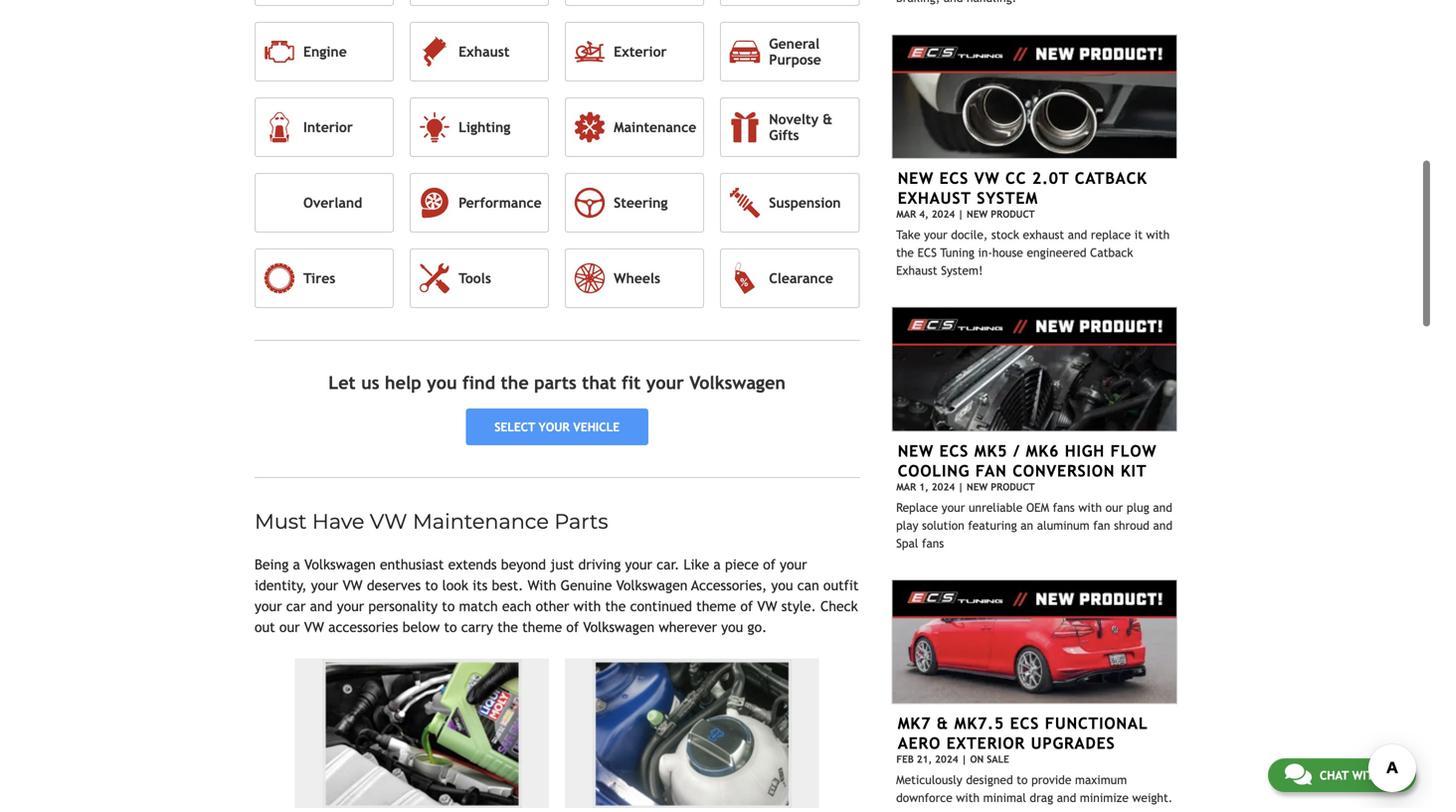 Task type: locate. For each thing, give the bounding box(es) containing it.
your right 'fit'
[[646, 372, 684, 393]]

2 mar from the top
[[896, 481, 916, 493]]

1 vertical spatial our
[[279, 620, 300, 636]]

0 horizontal spatial exterior
[[614, 44, 667, 60]]

car.
[[657, 557, 680, 573]]

with down designed on the right bottom of the page
[[956, 791, 980, 805]]

&
[[823, 111, 833, 127], [937, 715, 949, 733]]

& for mk7
[[937, 715, 949, 733]]

engine link
[[255, 22, 394, 81]]

sale
[[987, 754, 1009, 765]]

continued
[[630, 599, 692, 615]]

ecs down the take
[[918, 246, 937, 260]]

0 vertical spatial theme
[[696, 599, 736, 615]]

the down genuine
[[605, 599, 626, 615]]

0 horizontal spatial a
[[293, 557, 300, 573]]

take
[[896, 228, 921, 242]]

1 horizontal spatial &
[[937, 715, 949, 733]]

house
[[993, 246, 1023, 260]]

vw up "go."
[[757, 599, 777, 615]]

0 horizontal spatial our
[[279, 620, 300, 636]]

1 vertical spatial theme
[[522, 620, 562, 636]]

to inside mk7 & mk7.5 ecs functional aero exterior upgrades feb 21, 2024 | on sale meticulously designed to provide maximum downforce with minimal drag and minimize weight.
[[1017, 773, 1028, 787]]

and up engineered
[[1068, 228, 1087, 242]]

our
[[1106, 501, 1123, 514], [279, 620, 300, 636]]

parts
[[534, 372, 577, 393]]

ecs up "cooling"
[[940, 442, 969, 460]]

our inside new ecs mk5 / mk6 high flow cooling fan conversion kit mar 1, 2024 | new product replace your unreliable oem fans with our plug and play solution featuring an aluminum fan shroud and spal fans
[[1106, 501, 1123, 514]]

with inside new ecs vw cc 2.0t catback exhaust system mar 4, 2024 | new product take your docile, stock exhaust and replace it with the ecs tuning in-house engineered catback exhaust system!
[[1146, 228, 1170, 242]]

0 horizontal spatial you
[[427, 372, 457, 393]]

a
[[293, 557, 300, 573], [714, 557, 721, 573]]

| inside mk7 & mk7.5 ecs functional aero exterior upgrades feb 21, 2024 | on sale meticulously designed to provide maximum downforce with minimal drag and minimize weight.
[[961, 754, 967, 765]]

new
[[898, 169, 934, 187], [967, 208, 988, 220], [898, 442, 934, 460], [967, 481, 988, 493]]

with up fan at the bottom of the page
[[1079, 501, 1102, 514]]

product inside new ecs mk5 / mk6 high flow cooling fan conversion kit mar 1, 2024 | new product replace your unreliable oem fans with our plug and play solution featuring an aluminum fan shroud and spal fans
[[991, 481, 1035, 493]]

0 vertical spatial fans
[[1053, 501, 1075, 514]]

suspension link
[[720, 173, 860, 233]]

and
[[1068, 228, 1087, 242], [1153, 501, 1173, 514], [1153, 518, 1173, 532], [310, 599, 333, 615], [1057, 791, 1076, 805]]

1 vertical spatial you
[[771, 578, 793, 594]]

new ecs vw cc 2.0t catback exhaust system image
[[892, 34, 1178, 159]]

| inside new ecs mk5 / mk6 high flow cooling fan conversion kit mar 1, 2024 | new product replace your unreliable oem fans with our plug and play solution featuring an aluminum fan shroud and spal fans
[[958, 481, 964, 493]]

& right mk7
[[937, 715, 949, 733]]

tools
[[459, 270, 491, 286]]

exterior
[[614, 44, 667, 60], [947, 735, 1025, 753]]

exhaust up lighting
[[459, 44, 510, 60]]

mar inside new ecs vw cc 2.0t catback exhaust system mar 4, 2024 | new product take your docile, stock exhaust and replace it with the ecs tuning in-house engineered catback exhaust system!
[[896, 208, 916, 220]]

product down fan
[[991, 481, 1035, 493]]

mar
[[896, 208, 916, 220], [896, 481, 916, 493]]

of up "go."
[[740, 599, 753, 615]]

exhaust
[[459, 44, 510, 60], [898, 189, 971, 207], [896, 264, 938, 277]]

ecs
[[940, 169, 969, 187], [918, 246, 937, 260], [940, 442, 969, 460], [1010, 715, 1039, 733]]

1 vertical spatial maintenance
[[413, 509, 549, 534]]

high
[[1065, 442, 1105, 460]]

0 vertical spatial 2024
[[932, 208, 955, 220]]

0 vertical spatial our
[[1106, 501, 1123, 514]]

out
[[255, 620, 275, 636]]

exterior inside mk7 & mk7.5 ecs functional aero exterior upgrades feb 21, 2024 | on sale meticulously designed to provide maximum downforce with minimal drag and minimize weight.
[[947, 735, 1025, 753]]

new up 4,
[[898, 169, 934, 187]]

your up "can"
[[780, 557, 807, 573]]

2024 right 21,
[[935, 754, 958, 765]]

0 vertical spatial of
[[763, 557, 776, 573]]

cooling
[[898, 462, 970, 480]]

the right find
[[501, 372, 529, 393]]

1 vertical spatial catback
[[1090, 246, 1133, 260]]

your inside new ecs mk5 / mk6 high flow cooling fan conversion kit mar 1, 2024 | new product replace your unreliable oem fans with our plug and play solution featuring an aluminum fan shroud and spal fans
[[942, 501, 965, 514]]

exhaust down the take
[[896, 264, 938, 277]]

to up 'minimal'
[[1017, 773, 1028, 787]]

theme down accessories,
[[696, 599, 736, 615]]

interior
[[303, 119, 353, 135]]

outfit
[[823, 578, 859, 594]]

mar left "1,"
[[896, 481, 916, 493]]

your right select
[[539, 420, 570, 434]]

fans up aluminum
[[1053, 501, 1075, 514]]

1 horizontal spatial exterior
[[947, 735, 1025, 753]]

our down car
[[279, 620, 300, 636]]

aero
[[898, 735, 941, 753]]

| left on
[[961, 754, 967, 765]]

1 vertical spatial exterior
[[947, 735, 1025, 753]]

0 vertical spatial mar
[[896, 208, 916, 220]]

and inside mk7 & mk7.5 ecs functional aero exterior upgrades feb 21, 2024 | on sale meticulously designed to provide maximum downforce with minimal drag and minimize weight.
[[1057, 791, 1076, 805]]

weight.
[[1132, 791, 1173, 805]]

with inside new ecs mk5 / mk6 high flow cooling fan conversion kit mar 1, 2024 | new product replace your unreliable oem fans with our plug and play solution featuring an aluminum fan shroud and spal fans
[[1079, 501, 1102, 514]]

your down 4,
[[924, 228, 948, 242]]

1 vertical spatial &
[[937, 715, 949, 733]]

clearance
[[769, 270, 833, 286]]

your right identity,
[[311, 578, 338, 594]]

fit
[[622, 372, 641, 393]]

new down fan
[[967, 481, 988, 493]]

2 product from the top
[[991, 481, 1035, 493]]

and inside being a volkswagen enthusiast extends beyond just driving your car. like a piece of your identity, your vw deserves to look its best. with genuine volkswagen accessories, you can outfit your car and your personality to match each other with the continued theme of vw style. check out our vw accessories below to carry the theme of volkswagen wherever you go.
[[310, 599, 333, 615]]

volkswagen
[[690, 372, 786, 393], [304, 557, 376, 573], [616, 578, 688, 594], [583, 620, 655, 636]]

1 horizontal spatial you
[[721, 620, 743, 636]]

vw up system
[[974, 169, 1000, 187]]

with
[[1146, 228, 1170, 242], [1079, 501, 1102, 514], [574, 599, 601, 615], [1352, 769, 1382, 783], [956, 791, 980, 805]]

0 vertical spatial &
[[823, 111, 833, 127]]

docile,
[[951, 228, 988, 242]]

the
[[896, 246, 914, 260], [501, 372, 529, 393], [605, 599, 626, 615], [497, 620, 518, 636]]

|
[[958, 208, 964, 220], [958, 481, 964, 493], [961, 754, 967, 765]]

product down system
[[991, 208, 1035, 220]]

| up the docile,
[[958, 208, 964, 220]]

1 horizontal spatial theme
[[696, 599, 736, 615]]

1 vertical spatial of
[[740, 599, 753, 615]]

2 a from the left
[[714, 557, 721, 573]]

our inside being a volkswagen enthusiast extends beyond just driving your car. like a piece of your identity, your vw deserves to look its best. with genuine volkswagen accessories, you can outfit your car and your personality to match each other with the continued theme of vw style. check out our vw accessories below to carry the theme of volkswagen wherever you go.
[[279, 620, 300, 636]]

2024 inside mk7 & mk7.5 ecs functional aero exterior upgrades feb 21, 2024 | on sale meticulously designed to provide maximum downforce with minimal drag and minimize weight.
[[935, 754, 958, 765]]

& inside mk7 & mk7.5 ecs functional aero exterior upgrades feb 21, 2024 | on sale meticulously designed to provide maximum downforce with minimal drag and minimize weight.
[[937, 715, 949, 733]]

and right car
[[310, 599, 333, 615]]

2 horizontal spatial you
[[771, 578, 793, 594]]

1 horizontal spatial a
[[714, 557, 721, 573]]

exhaust link
[[410, 22, 549, 81]]

1 mar from the top
[[896, 208, 916, 220]]

beyond
[[501, 557, 546, 573]]

your up the solution
[[942, 501, 965, 514]]

0 horizontal spatial &
[[823, 111, 833, 127]]

1 vertical spatial 2024
[[932, 481, 955, 493]]

1,
[[919, 481, 929, 493]]

exterior up on
[[947, 735, 1025, 753]]

wherever
[[659, 620, 717, 636]]

system
[[977, 189, 1038, 207]]

ecs right mk7.5
[[1010, 715, 1039, 733]]

0 horizontal spatial theme
[[522, 620, 562, 636]]

the down the take
[[896, 246, 914, 260]]

to down look
[[442, 599, 455, 615]]

with inside mk7 & mk7.5 ecs functional aero exterior upgrades feb 21, 2024 | on sale meticulously designed to provide maximum downforce with minimal drag and minimize weight.
[[956, 791, 980, 805]]

1 product from the top
[[991, 208, 1035, 220]]

maintenance up steering
[[614, 119, 697, 135]]

2024 right 4,
[[932, 208, 955, 220]]

2 vertical spatial of
[[566, 620, 579, 636]]

the inside new ecs vw cc 2.0t catback exhaust system mar 4, 2024 | new product take your docile, stock exhaust and replace it with the ecs tuning in-house engineered catback exhaust system!
[[896, 246, 914, 260]]

2024 for &
[[935, 754, 958, 765]]

0 vertical spatial exterior
[[614, 44, 667, 60]]

mar left 4,
[[896, 208, 916, 220]]

with
[[528, 578, 556, 594]]

featuring
[[968, 518, 1017, 532]]

1 horizontal spatial maintenance
[[614, 119, 697, 135]]

1 vertical spatial exhaust
[[898, 189, 971, 207]]

overland
[[303, 195, 362, 211]]

of right piece
[[763, 557, 776, 573]]

solution
[[922, 518, 965, 532]]

catback up the replace
[[1075, 169, 1148, 187]]

just
[[550, 557, 574, 573]]

steering link
[[565, 173, 704, 233]]

1 vertical spatial product
[[991, 481, 1035, 493]]

on
[[970, 754, 984, 765]]

vw down car
[[304, 620, 324, 636]]

find
[[463, 372, 495, 393]]

a right like
[[714, 557, 721, 573]]

exhaust up 4,
[[898, 189, 971, 207]]

stock
[[992, 228, 1019, 242]]

and down 'provide'
[[1057, 791, 1076, 805]]

mk7 & mk7.5 ecs functional aero exterior upgrades image
[[892, 580, 1178, 705]]

0 horizontal spatial of
[[566, 620, 579, 636]]

exterior up "maintenance" link
[[614, 44, 667, 60]]

tires
[[303, 270, 335, 286]]

2 horizontal spatial of
[[763, 557, 776, 573]]

maintenance up extends at bottom left
[[413, 509, 549, 534]]

2024
[[932, 208, 955, 220], [932, 481, 955, 493], [935, 754, 958, 765]]

performance link
[[410, 173, 549, 233]]

2024 inside new ecs vw cc 2.0t catback exhaust system mar 4, 2024 | new product take your docile, stock exhaust and replace it with the ecs tuning in-house engineered catback exhaust system!
[[932, 208, 955, 220]]

fans
[[1053, 501, 1075, 514], [922, 536, 944, 550]]

& for novelty
[[823, 111, 833, 127]]

with right it
[[1146, 228, 1170, 242]]

2 vertical spatial |
[[961, 754, 967, 765]]

you left "can"
[[771, 578, 793, 594]]

1 horizontal spatial our
[[1106, 501, 1123, 514]]

clearance link
[[720, 249, 860, 308]]

mk7.5
[[954, 715, 1005, 733]]

theme down other
[[522, 620, 562, 636]]

the down each
[[497, 620, 518, 636]]

kit
[[1121, 462, 1147, 480]]

| inside new ecs vw cc 2.0t catback exhaust system mar 4, 2024 | new product take your docile, stock exhaust and replace it with the ecs tuning in-house engineered catback exhaust system!
[[958, 208, 964, 220]]

let
[[328, 372, 356, 393]]

| down "cooling"
[[958, 481, 964, 493]]

a right being
[[293, 557, 300, 573]]

style.
[[782, 599, 816, 615]]

volkswagen oil change kits image
[[323, 660, 522, 809]]

& right novelty
[[823, 111, 833, 127]]

to
[[425, 578, 438, 594], [442, 599, 455, 615], [444, 620, 457, 636], [1017, 773, 1028, 787]]

chat with us link
[[1268, 759, 1416, 793]]

2024 down "cooling"
[[932, 481, 955, 493]]

1 horizontal spatial of
[[740, 599, 753, 615]]

accessories,
[[691, 578, 767, 594]]

you left find
[[427, 372, 457, 393]]

you left "go."
[[721, 620, 743, 636]]

our up fan at the bottom of the page
[[1106, 501, 1123, 514]]

0 vertical spatial product
[[991, 208, 1035, 220]]

0 vertical spatial |
[[958, 208, 964, 220]]

being
[[255, 557, 289, 573]]

shroud
[[1114, 518, 1150, 532]]

of down other
[[566, 620, 579, 636]]

1 vertical spatial fans
[[922, 536, 944, 550]]

1 vertical spatial |
[[958, 481, 964, 493]]

fans down the solution
[[922, 536, 944, 550]]

1 vertical spatial mar
[[896, 481, 916, 493]]

1 a from the left
[[293, 557, 300, 573]]

go.
[[747, 620, 767, 636]]

& inside novelty & gifts
[[823, 111, 833, 127]]

0 vertical spatial exhaust
[[459, 44, 510, 60]]

2 vertical spatial 2024
[[935, 754, 958, 765]]

catback down the replace
[[1090, 246, 1133, 260]]

with down genuine
[[574, 599, 601, 615]]



Task type: vqa. For each thing, say whether or not it's contained in the screenshot.
Purpose
yes



Task type: describe. For each thing, give the bounding box(es) containing it.
feb
[[896, 754, 914, 765]]

mk6
[[1026, 442, 1059, 460]]

can
[[797, 578, 819, 594]]

and right plug
[[1153, 501, 1173, 514]]

driving
[[578, 557, 621, 573]]

wheels link
[[565, 249, 704, 308]]

chat with us
[[1320, 769, 1399, 783]]

0 vertical spatial catback
[[1075, 169, 1148, 187]]

mk7 & mk7.5 ecs functional aero exterior upgrades feb 21, 2024 | on sale meticulously designed to provide maximum downforce with minimal drag and minimize weight.
[[896, 715, 1173, 805]]

its
[[473, 578, 488, 594]]

ecs inside mk7 & mk7.5 ecs functional aero exterior upgrades feb 21, 2024 | on sale meticulously designed to provide maximum downforce with minimal drag and minimize weight.
[[1010, 715, 1039, 733]]

2.0t
[[1032, 169, 1069, 187]]

fan
[[976, 462, 1007, 480]]

performance
[[459, 195, 542, 211]]

and inside new ecs vw cc 2.0t catback exhaust system mar 4, 2024 | new product take your docile, stock exhaust and replace it with the ecs tuning in-house engineered catback exhaust system!
[[1068, 228, 1087, 242]]

it
[[1135, 228, 1143, 242]]

new up "cooling"
[[898, 442, 934, 460]]

your inside button
[[539, 420, 570, 434]]

aluminum
[[1037, 518, 1090, 532]]

tires link
[[255, 249, 394, 308]]

2 vertical spatial exhaust
[[896, 264, 938, 277]]

must have vw maintenance parts
[[255, 509, 608, 534]]

identity,
[[255, 578, 307, 594]]

minimal
[[983, 791, 1026, 805]]

vw inside new ecs vw cc 2.0t catback exhaust system mar 4, 2024 | new product take your docile, stock exhaust and replace it with the ecs tuning in-house engineered catback exhaust system!
[[974, 169, 1000, 187]]

with inside being a volkswagen enthusiast extends beyond just driving your car. like a piece of your identity, your vw deserves to look its best. with genuine volkswagen accessories, you can outfit your car and your personality to match each other with the continued theme of vw style. check out our vw accessories below to carry the theme of volkswagen wherever you go.
[[574, 599, 601, 615]]

that
[[582, 372, 616, 393]]

new ecs vw cc 2.0t catback exhaust system mar 4, 2024 | new product take your docile, stock exhaust and replace it with the ecs tuning in-house engineered catback exhaust system!
[[896, 169, 1170, 277]]

car
[[286, 599, 306, 615]]

novelty
[[769, 111, 819, 127]]

ecs inside new ecs mk5 / mk6 high flow cooling fan conversion kit mar 1, 2024 | new product replace your unreliable oem fans with our plug and play solution featuring an aluminum fan shroud and spal fans
[[940, 442, 969, 460]]

functional
[[1045, 715, 1148, 733]]

enthusiast
[[380, 557, 444, 573]]

extends
[[448, 557, 497, 573]]

personality
[[368, 599, 438, 615]]

each
[[502, 599, 532, 615]]

accessories
[[328, 620, 398, 636]]

0 vertical spatial you
[[427, 372, 457, 393]]

provide
[[1031, 773, 1072, 787]]

select
[[495, 420, 535, 434]]

2024 inside new ecs mk5 / mk6 high flow cooling fan conversion kit mar 1, 2024 | new product replace your unreliable oem fans with our plug and play solution featuring an aluminum fan shroud and spal fans
[[932, 481, 955, 493]]

volkswagen coolant & antifreeze image
[[593, 660, 792, 809]]

an
[[1021, 518, 1034, 532]]

match
[[459, 599, 498, 615]]

tuning
[[940, 246, 975, 260]]

vw up enthusiast
[[370, 509, 407, 534]]

engineered
[[1027, 246, 1087, 260]]

product inside new ecs vw cc 2.0t catback exhaust system mar 4, 2024 | new product take your docile, stock exhaust and replace it with the ecs tuning in-house engineered catback exhaust system!
[[991, 208, 1035, 220]]

must
[[255, 509, 307, 534]]

engine
[[303, 44, 347, 60]]

exterior link
[[565, 22, 704, 81]]

to left look
[[425, 578, 438, 594]]

0 vertical spatial maintenance
[[614, 119, 697, 135]]

plug
[[1127, 501, 1150, 514]]

| for &
[[961, 754, 967, 765]]

lighting
[[459, 119, 511, 135]]

4,
[[919, 208, 929, 220]]

play
[[896, 518, 919, 532]]

and right shroud
[[1153, 518, 1173, 532]]

new ecs mk5 / mk6 high flow cooling fan conversion kit image
[[892, 307, 1178, 432]]

1 horizontal spatial fans
[[1053, 501, 1075, 514]]

new ecs mk5 / mk6 high flow cooling fan conversion kit mar 1, 2024 | new product replace your unreliable oem fans with our plug and play solution featuring an aluminum fan shroud and spal fans
[[896, 442, 1173, 550]]

designed
[[966, 773, 1013, 787]]

upgrades
[[1031, 735, 1115, 753]]

deserves
[[367, 578, 421, 594]]

genuine
[[561, 578, 612, 594]]

conversion
[[1013, 462, 1115, 480]]

your up accessories
[[337, 599, 364, 615]]

0 horizontal spatial fans
[[922, 536, 944, 550]]

novelty & gifts
[[769, 111, 833, 143]]

replace
[[896, 501, 938, 514]]

look
[[442, 578, 468, 594]]

steering
[[614, 195, 668, 211]]

like
[[684, 557, 709, 573]]

to left 'carry' at the bottom left
[[444, 620, 457, 636]]

carry
[[461, 620, 493, 636]]

ecs up the docile,
[[940, 169, 969, 187]]

have
[[312, 509, 364, 534]]

gifts
[[769, 127, 799, 143]]

drag
[[1030, 791, 1053, 805]]

system!
[[941, 264, 983, 277]]

2 vertical spatial you
[[721, 620, 743, 636]]

mk5
[[974, 442, 1008, 460]]

other
[[536, 599, 569, 615]]

your up out
[[255, 599, 282, 615]]

wheels
[[614, 270, 661, 286]]

flow
[[1111, 442, 1157, 460]]

mar inside new ecs mk5 / mk6 high flow cooling fan conversion kit mar 1, 2024 | new product replace your unreliable oem fans with our plug and play solution featuring an aluminum fan shroud and spal fans
[[896, 481, 916, 493]]

check
[[821, 599, 858, 615]]

new up the docile,
[[967, 208, 988, 220]]

cc
[[1006, 169, 1027, 187]]

vehicle
[[573, 420, 620, 434]]

new ecs mk5 / mk6 high flow cooling fan conversion kit link
[[898, 442, 1157, 480]]

/
[[1013, 442, 1020, 460]]

general purpose
[[769, 36, 821, 68]]

us
[[361, 372, 379, 393]]

2024 for ecs
[[932, 208, 955, 220]]

your left car.
[[625, 557, 652, 573]]

vw left deserves
[[343, 578, 363, 594]]

unreliable
[[969, 501, 1023, 514]]

mk7
[[898, 715, 931, 733]]

being a volkswagen enthusiast extends beyond just driving your car. like a piece of your identity, your vw deserves to look its best. with genuine volkswagen accessories, you can outfit your car and your personality to match each other with the continued theme of vw style. check out our vw accessories below to carry the theme of volkswagen wherever you go.
[[255, 557, 859, 636]]

maintenance link
[[565, 97, 704, 157]]

overland link
[[255, 173, 394, 233]]

| for ecs
[[958, 208, 964, 220]]

novelty & gifts link
[[720, 97, 860, 157]]

0 horizontal spatial maintenance
[[413, 509, 549, 534]]

let us help you find the parts that fit your     volkswagen
[[328, 372, 786, 393]]

parts
[[554, 509, 608, 534]]

with left us
[[1352, 769, 1382, 783]]

select your vehicle
[[495, 420, 620, 434]]

comments image
[[1285, 763, 1312, 787]]

exhaust
[[1023, 228, 1064, 242]]

meticulously
[[896, 773, 963, 787]]

purpose
[[769, 52, 821, 68]]

mk7 & mk7.5 ecs functional aero exterior upgrades link
[[898, 715, 1148, 753]]

your inside new ecs vw cc 2.0t catback exhaust system mar 4, 2024 | new product take your docile, stock exhaust and replace it with the ecs tuning in-house engineered catback exhaust system!
[[924, 228, 948, 242]]

select your vehicle button
[[466, 409, 649, 446]]

suspension
[[769, 195, 841, 211]]



